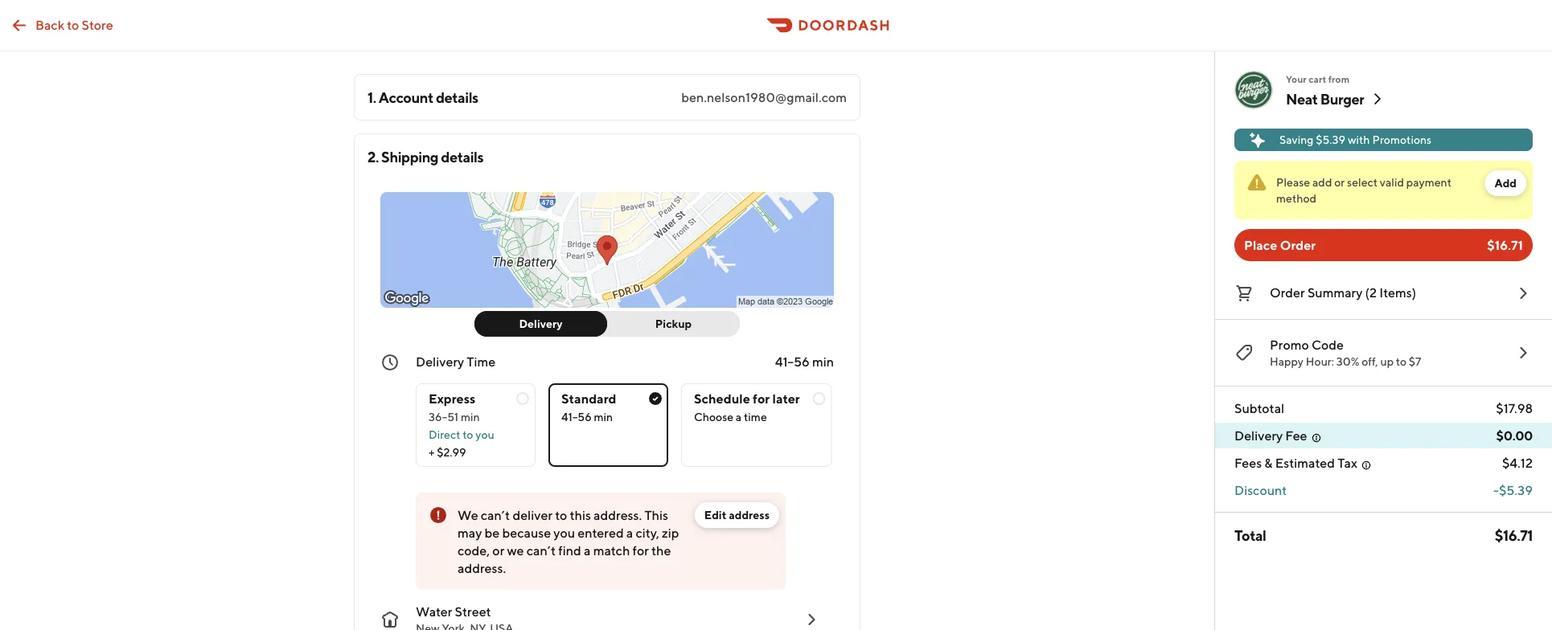 Task type: vqa. For each thing, say whether or not it's contained in the screenshot.
$0.00
yes



Task type: describe. For each thing, give the bounding box(es) containing it.
1. account
[[368, 88, 433, 106]]

saving
[[1280, 133, 1314, 146]]

edit address button
[[695, 503, 780, 529]]

(2
[[1366, 285, 1377, 300]]

payment
[[1407, 176, 1452, 189]]

0 horizontal spatial can't
[[481, 508, 510, 523]]

$7
[[1409, 355, 1422, 368]]

option group containing express
[[416, 371, 834, 467]]

add
[[1495, 177, 1517, 190]]

cart
[[1309, 73, 1327, 84]]

off,
[[1362, 355, 1379, 368]]

we can't deliver to this address. this may be because you entered a city, zip code, or we can't find a match for the address.
[[458, 508, 679, 576]]

fees & estimated
[[1235, 456, 1335, 471]]

$17.98
[[1497, 401, 1533, 416]]

please add or select valid payment method
[[1277, 176, 1452, 205]]

to inside we can't deliver to this address. this may be because you entered a city, zip code, or we can't find a match for the address.
[[555, 508, 567, 523]]

$4.12
[[1503, 456, 1533, 471]]

direct
[[429, 428, 461, 442]]

method
[[1277, 192, 1317, 205]]

discount
[[1235, 483, 1288, 498]]

water
[[416, 605, 452, 620]]

to inside promo code happy hour: 30% off, up to $7
[[1396, 355, 1407, 368]]

1 horizontal spatial a
[[627, 526, 633, 541]]

code
[[1312, 337, 1344, 353]]

min inside 36–51 min direct to you + $2.99
[[461, 411, 480, 424]]

2 horizontal spatial min
[[812, 354, 834, 370]]

36–51
[[429, 411, 459, 424]]

0 horizontal spatial delivery
[[416, 354, 464, 370]]

edit address
[[705, 509, 770, 522]]

schedule
[[694, 391, 750, 407]]

items)
[[1380, 285, 1417, 300]]

choose a time
[[694, 411, 767, 424]]

water street
[[416, 605, 491, 620]]

add button
[[1485, 171, 1527, 196]]

30%
[[1337, 355, 1360, 368]]

0 vertical spatial 41–56 min
[[775, 354, 834, 370]]

delivery or pickup selector option group
[[475, 311, 740, 337]]

2 vertical spatial a
[[584, 543, 591, 559]]

tax
[[1338, 456, 1358, 471]]

order summary (2 items)
[[1270, 285, 1417, 300]]

back
[[35, 17, 64, 32]]

the
[[652, 543, 671, 559]]

order inside "button"
[[1270, 285, 1305, 300]]

neat burger
[[1286, 90, 1365, 107]]

hour:
[[1306, 355, 1335, 368]]

summary
[[1308, 285, 1363, 300]]

your cart from
[[1286, 73, 1350, 84]]

2 horizontal spatial delivery
[[1235, 428, 1283, 444]]

-$5.39
[[1494, 483, 1533, 498]]

or inside 'please add or select valid payment method'
[[1335, 176, 1345, 189]]

this
[[645, 508, 668, 523]]

happy
[[1270, 355, 1304, 368]]

edit
[[705, 509, 727, 522]]

0 vertical spatial order
[[1280, 238, 1316, 253]]

we
[[458, 508, 478, 523]]

estimated
[[1276, 456, 1335, 471]]

$2.99
[[437, 446, 466, 459]]

standard
[[562, 391, 617, 407]]

+
[[429, 446, 435, 459]]

address
[[729, 509, 770, 522]]

may
[[458, 526, 482, 541]]

you inside we can't deliver to this address. this may be because you entered a city, zip code, or we can't find a match for the address.
[[554, 526, 575, 541]]

from
[[1329, 73, 1350, 84]]

0 vertical spatial $16.71
[[1488, 238, 1524, 253]]

delivery time
[[416, 354, 496, 370]]

2. shipping details
[[368, 148, 484, 165]]

express
[[429, 391, 476, 407]]

fees
[[1235, 456, 1262, 471]]

neat
[[1286, 90, 1318, 107]]

details for 1. account details
[[436, 88, 478, 106]]

valid
[[1380, 176, 1405, 189]]

later
[[773, 391, 800, 407]]

please
[[1277, 176, 1311, 189]]

place
[[1245, 238, 1278, 253]]

1. account details
[[368, 88, 478, 106]]

saving $5.39 with promotions button
[[1235, 129, 1533, 151]]



Task type: locate. For each thing, give the bounding box(es) containing it.
41–56 inside option group
[[562, 411, 592, 424]]

promo code happy hour: 30% off, up to $7
[[1270, 337, 1422, 368]]

1 vertical spatial $16.71
[[1495, 527, 1533, 544]]

41–56 down standard
[[562, 411, 592, 424]]

address.
[[594, 508, 642, 523], [458, 561, 506, 576]]

$5.39 down $4.12
[[1499, 483, 1533, 498]]

details right 2. shipping
[[441, 148, 484, 165]]

store
[[82, 17, 113, 32]]

to left this
[[555, 508, 567, 523]]

2 horizontal spatial a
[[736, 411, 742, 424]]

0 horizontal spatial or
[[493, 543, 505, 559]]

0 horizontal spatial for
[[633, 543, 649, 559]]

promo
[[1270, 337, 1309, 353]]

0 horizontal spatial address.
[[458, 561, 506, 576]]

$5.39 left the with
[[1316, 133, 1346, 146]]

0 horizontal spatial $5.39
[[1316, 133, 1346, 146]]

can't
[[481, 508, 510, 523], [527, 543, 556, 559]]

to right direct
[[463, 428, 473, 442]]

1 vertical spatial details
[[441, 148, 484, 165]]

36–51 min direct to you + $2.99
[[429, 411, 495, 459]]

$5.39 for saving
[[1316, 133, 1346, 146]]

1 horizontal spatial you
[[554, 526, 575, 541]]

choose
[[694, 411, 734, 424]]

order
[[1280, 238, 1316, 253], [1270, 285, 1305, 300]]

or
[[1335, 176, 1345, 189], [493, 543, 505, 559]]

subtotal
[[1235, 401, 1285, 416]]

0 vertical spatial you
[[476, 428, 495, 442]]

for
[[753, 391, 770, 407], [633, 543, 649, 559]]

1 horizontal spatial $5.39
[[1499, 483, 1533, 498]]

order left summary at the top right
[[1270, 285, 1305, 300]]

&
[[1265, 456, 1273, 471]]

Pickup radio
[[598, 311, 740, 337]]

status containing please add or select valid payment method
[[1235, 161, 1533, 220]]

pickup
[[656, 317, 692, 331]]

add
[[1313, 176, 1333, 189]]

1 vertical spatial a
[[627, 526, 633, 541]]

2 vertical spatial delivery
[[1235, 428, 1283, 444]]

deliver
[[513, 508, 553, 523]]

can't up the be
[[481, 508, 510, 523]]

0 horizontal spatial a
[[584, 543, 591, 559]]

time
[[467, 354, 496, 370]]

$16.71 down -$5.39
[[1495, 527, 1533, 544]]

we can't deliver to this address. this may be because you entered a city, zip code, or we can't find a match for the address. status
[[416, 493, 786, 590]]

because
[[502, 526, 551, 541]]

entered
[[578, 526, 624, 541]]

$16.71 down add button
[[1488, 238, 1524, 253]]

or inside we can't deliver to this address. this may be because you entered a city, zip code, or we can't find a match for the address.
[[493, 543, 505, 559]]

-
[[1494, 483, 1499, 498]]

schedule for later
[[694, 391, 800, 407]]

be
[[485, 526, 500, 541]]

1 horizontal spatial address.
[[594, 508, 642, 523]]

you up find
[[554, 526, 575, 541]]

41–56
[[775, 354, 810, 370], [562, 411, 592, 424]]

place order
[[1245, 238, 1316, 253]]

to
[[67, 17, 79, 32], [1396, 355, 1407, 368], [463, 428, 473, 442], [555, 508, 567, 523]]

$5.39 for -
[[1499, 483, 1533, 498]]

or right add
[[1335, 176, 1345, 189]]

a right find
[[584, 543, 591, 559]]

$5.39
[[1316, 133, 1346, 146], [1499, 483, 1533, 498]]

promotions
[[1373, 133, 1432, 146]]

up
[[1381, 355, 1394, 368]]

41–56 min down standard
[[562, 411, 613, 424]]

1 vertical spatial $5.39
[[1499, 483, 1533, 498]]

or left "we"
[[493, 543, 505, 559]]

find
[[559, 543, 582, 559]]

status
[[1235, 161, 1533, 220]]

1 horizontal spatial 41–56
[[775, 354, 810, 370]]

1 vertical spatial or
[[493, 543, 505, 559]]

min
[[812, 354, 834, 370], [461, 411, 480, 424], [594, 411, 613, 424]]

total
[[1235, 527, 1267, 544]]

zip
[[662, 526, 679, 541]]

1 horizontal spatial min
[[594, 411, 613, 424]]

address. up entered
[[594, 508, 642, 523]]

option group
[[416, 371, 834, 467]]

you
[[476, 428, 495, 442], [554, 526, 575, 541]]

0 horizontal spatial 41–56 min
[[562, 411, 613, 424]]

time
[[744, 411, 767, 424]]

delivery inside radio
[[519, 317, 563, 331]]

$5.39 inside button
[[1316, 133, 1346, 146]]

0 vertical spatial can't
[[481, 508, 510, 523]]

to inside button
[[67, 17, 79, 32]]

we
[[507, 543, 524, 559]]

1 horizontal spatial for
[[753, 391, 770, 407]]

0 vertical spatial $5.39
[[1316, 133, 1346, 146]]

0 vertical spatial or
[[1335, 176, 1345, 189]]

1 horizontal spatial delivery
[[519, 317, 563, 331]]

to left "$7" at the right of page
[[1396, 355, 1407, 368]]

0 vertical spatial a
[[736, 411, 742, 424]]

burger
[[1321, 90, 1365, 107]]

41–56 min up later
[[775, 354, 834, 370]]

for up time on the bottom left
[[753, 391, 770, 407]]

0 vertical spatial details
[[436, 88, 478, 106]]

a left city,
[[627, 526, 633, 541]]

a inside option group
[[736, 411, 742, 424]]

your
[[1286, 73, 1307, 84]]

0 vertical spatial delivery
[[519, 317, 563, 331]]

for down city,
[[633, 543, 649, 559]]

you inside 36–51 min direct to you + $2.99
[[476, 428, 495, 442]]

ben.nelson1980@gmail.com
[[682, 90, 847, 105]]

2. shipping
[[368, 148, 439, 165]]

back to store
[[35, 17, 113, 32]]

city,
[[636, 526, 660, 541]]

for inside we can't deliver to this address. this may be because you entered a city, zip code, or we can't find a match for the address.
[[633, 543, 649, 559]]

neat burger button
[[1286, 89, 1387, 109]]

1 horizontal spatial 41–56 min
[[775, 354, 834, 370]]

this
[[570, 508, 591, 523]]

1 vertical spatial 41–56 min
[[562, 411, 613, 424]]

$16.71
[[1488, 238, 1524, 253], [1495, 527, 1533, 544]]

1 horizontal spatial can't
[[527, 543, 556, 559]]

to right back
[[67, 17, 79, 32]]

0 vertical spatial address.
[[594, 508, 642, 523]]

None radio
[[416, 384, 536, 467], [549, 384, 669, 467], [681, 384, 832, 467], [416, 384, 536, 467], [549, 384, 669, 467], [681, 384, 832, 467]]

Delivery radio
[[475, 311, 607, 337]]

to inside 36–51 min direct to you + $2.99
[[463, 428, 473, 442]]

0 vertical spatial for
[[753, 391, 770, 407]]

$0.00
[[1497, 428, 1533, 444]]

0 horizontal spatial you
[[476, 428, 495, 442]]

details right 1. account
[[436, 88, 478, 106]]

1 vertical spatial can't
[[527, 543, 556, 559]]

a left time on the bottom left
[[736, 411, 742, 424]]

order summary (2 items) button
[[1235, 281, 1533, 307]]

0 horizontal spatial 41–56
[[562, 411, 592, 424]]

delivery
[[519, 317, 563, 331], [416, 354, 464, 370], [1235, 428, 1283, 444]]

with
[[1348, 133, 1371, 146]]

41–56 min
[[775, 354, 834, 370], [562, 411, 613, 424]]

details for 2. shipping details
[[441, 148, 484, 165]]

1 vertical spatial address.
[[458, 561, 506, 576]]

1 vertical spatial for
[[633, 543, 649, 559]]

code,
[[458, 543, 490, 559]]

41–56 min inside option group
[[562, 411, 613, 424]]

select
[[1348, 176, 1378, 189]]

match
[[593, 543, 630, 559]]

0 vertical spatial 41–56
[[775, 354, 810, 370]]

saving $5.39 with promotions
[[1280, 133, 1432, 146]]

1 vertical spatial order
[[1270, 285, 1305, 300]]

1 vertical spatial you
[[554, 526, 575, 541]]

0 horizontal spatial min
[[461, 411, 480, 424]]

address. down code,
[[458, 561, 506, 576]]

back to store button
[[0, 9, 123, 41]]

41–56 up later
[[775, 354, 810, 370]]

1 vertical spatial delivery
[[416, 354, 464, 370]]

can't down because at the bottom left
[[527, 543, 556, 559]]

street
[[455, 605, 491, 620]]

1 horizontal spatial or
[[1335, 176, 1345, 189]]

1 vertical spatial 41–56
[[562, 411, 592, 424]]

fee
[[1286, 428, 1308, 444]]

order right place
[[1280, 238, 1316, 253]]

you right direct
[[476, 428, 495, 442]]



